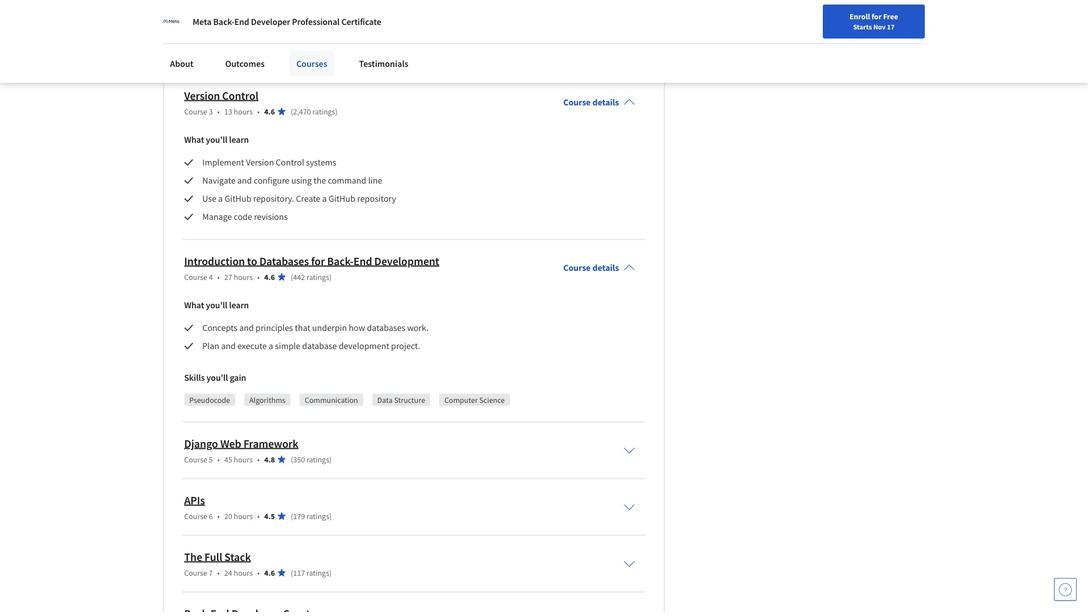 Task type: vqa. For each thing, say whether or not it's contained in the screenshot.
Version
yes



Task type: locate. For each thing, give the bounding box(es) containing it.
27
[[224, 272, 232, 282]]

course details
[[564, 97, 619, 108], [564, 263, 619, 274]]

0 vertical spatial end
[[234, 16, 249, 27]]

4.6
[[264, 107, 275, 117], [264, 272, 275, 282], [264, 568, 275, 578]]

) right 2,470
[[335, 107, 338, 117]]

course 5 • 45 hours •
[[184, 455, 260, 465]]

for up ( 442 ratings )
[[311, 254, 325, 268]]

apis
[[184, 494, 205, 508]]

help center image
[[1059, 583, 1073, 597]]

• right 3
[[218, 107, 220, 117]]

learn for concepts
[[229, 300, 249, 311]]

0 vertical spatial for
[[872, 11, 882, 22]]

1 details from the top
[[593, 97, 619, 108]]

0 horizontal spatial version
[[184, 89, 220, 103]]

hours right 20
[[234, 512, 253, 522]]

2 learn from the top
[[229, 300, 249, 311]]

0 horizontal spatial end
[[234, 16, 249, 27]]

hours right "45"
[[234, 455, 253, 465]]

2,470
[[293, 107, 311, 117]]

certificate
[[342, 16, 381, 27]]

1 horizontal spatial github
[[329, 193, 356, 205]]

for inside the enroll for free starts nov 17
[[872, 11, 882, 22]]

the full stack link
[[184, 550, 251, 565]]

ratings
[[313, 107, 335, 117], [307, 272, 330, 282], [307, 455, 330, 465], [307, 512, 330, 522], [307, 568, 330, 578]]

4.5
[[264, 512, 275, 522]]

1 horizontal spatial for
[[872, 11, 882, 22]]

what you'll learn up 'concepts'
[[184, 300, 249, 311]]

1 horizontal spatial back-
[[327, 254, 354, 268]]

courses link
[[290, 51, 334, 76]]

skills
[[184, 24, 205, 36], [184, 373, 205, 384]]

None search field
[[162, 7, 434, 30]]

0 vertical spatial version
[[184, 89, 220, 103]]

course details for version control
[[564, 97, 619, 108]]

( 117 ratings )
[[291, 568, 332, 578]]

outcomes
[[225, 58, 265, 69]]

1 vertical spatial 4.6
[[264, 272, 275, 282]]

1 skills from the top
[[184, 24, 205, 36]]

1 vertical spatial learn
[[229, 300, 249, 311]]

1 vertical spatial control
[[276, 157, 304, 168]]

2 skills from the top
[[184, 373, 205, 384]]

4.6 left 2,470
[[264, 107, 275, 117]]

3 4.6 from the top
[[264, 568, 275, 578]]

skills you'll gain up outcomes link
[[184, 24, 246, 36]]

skills up pseudocode
[[184, 373, 205, 384]]

2 vertical spatial 4.6
[[264, 568, 275, 578]]

( for web
[[291, 455, 293, 465]]

0 horizontal spatial github
[[225, 193, 252, 205]]

command
[[328, 175, 367, 187]]

you'll up pseudocode
[[207, 373, 228, 384]]

what you'll learn up implement
[[184, 134, 249, 146]]

for
[[872, 11, 882, 22], [311, 254, 325, 268]]

1 what you'll learn from the top
[[184, 134, 249, 146]]

learn up 'concepts'
[[229, 300, 249, 311]]

and up execute
[[239, 323, 254, 334]]

course details for introduction to databases for back-end development
[[564, 263, 619, 274]]

course details button for introduction to databases for back-end development
[[555, 247, 644, 290]]

version
[[184, 89, 220, 103], [246, 157, 274, 168]]

0 vertical spatial what
[[184, 134, 204, 146]]

ratings right the '350'
[[307, 455, 330, 465]]

structure
[[394, 395, 425, 405]]

back- up ( 442 ratings )
[[327, 254, 354, 268]]

science
[[480, 395, 505, 405]]

control up the 13
[[222, 89, 259, 103]]

1 ( from the top
[[291, 107, 293, 117]]

the full stack
[[184, 550, 251, 565]]

for up nov
[[872, 11, 882, 22]]

ratings right 179
[[307, 512, 330, 522]]

0 vertical spatial learn
[[229, 134, 249, 146]]

you'll
[[207, 24, 228, 36], [206, 134, 228, 146], [206, 300, 228, 311], [207, 373, 228, 384]]

45
[[224, 455, 232, 465]]

1 vertical spatial details
[[593, 263, 619, 274]]

course details button for version control
[[555, 81, 644, 124]]

2 vertical spatial and
[[221, 341, 236, 352]]

concepts
[[202, 323, 238, 334]]

0 vertical spatial and
[[238, 175, 252, 187]]

• right the 5
[[218, 455, 220, 465]]

you'll up 'concepts'
[[206, 300, 228, 311]]

0 vertical spatial gain
[[230, 24, 246, 36]]

gain left developer
[[230, 24, 246, 36]]

1 horizontal spatial a
[[269, 341, 273, 352]]

) right 117
[[330, 568, 332, 578]]

0 horizontal spatial back-
[[213, 16, 234, 27]]

django web framework
[[184, 437, 299, 451]]

gain down execute
[[230, 373, 246, 384]]

• right the 13
[[257, 107, 260, 117]]

20
[[224, 512, 232, 522]]

2 hours from the top
[[234, 272, 253, 282]]

details for introduction to databases for back-end development
[[593, 263, 619, 274]]

and for and
[[221, 341, 236, 352]]

a
[[218, 193, 223, 205], [322, 193, 327, 205], [269, 341, 273, 352]]

learn up implement
[[229, 134, 249, 146]]

4.8
[[264, 455, 275, 465]]

principles
[[256, 323, 293, 334]]

117
[[293, 568, 305, 578]]

0 vertical spatial control
[[222, 89, 259, 103]]

1 vertical spatial and
[[239, 323, 254, 334]]

skills you'll gain up pseudocode
[[184, 373, 246, 384]]

0 vertical spatial details
[[593, 97, 619, 108]]

what for implement version control systems
[[184, 134, 204, 146]]

4 ( from the top
[[291, 512, 293, 522]]

1 github from the left
[[225, 193, 252, 205]]

1 vertical spatial for
[[311, 254, 325, 268]]

you'll up outcomes link
[[207, 24, 228, 36]]

1 vertical spatial what you'll learn
[[184, 300, 249, 311]]

back-
[[213, 16, 234, 27], [327, 254, 354, 268]]

hours for web
[[234, 455, 253, 465]]

1 learn from the top
[[229, 134, 249, 146]]

• right '24'
[[257, 568, 260, 578]]

course 3 • 13 hours •
[[184, 107, 260, 117]]

• down databases
[[257, 272, 260, 282]]

3 hours from the top
[[234, 455, 253, 465]]

what up implement
[[184, 134, 204, 146]]

gain
[[230, 24, 246, 36], [230, 373, 246, 384]]

2 horizontal spatial a
[[322, 193, 327, 205]]

computer science
[[445, 395, 505, 405]]

control up navigate and configure using the command line
[[276, 157, 304, 168]]

version up 3
[[184, 89, 220, 103]]

professional
[[292, 16, 340, 27]]

1 vertical spatial skills you'll gain
[[184, 373, 246, 384]]

apis link
[[184, 494, 205, 508]]

2 what you'll learn from the top
[[184, 300, 249, 311]]

ratings for control
[[313, 107, 335, 117]]

end left developer
[[234, 16, 249, 27]]

1 course details from the top
[[564, 97, 619, 108]]

2 course details from the top
[[564, 263, 619, 274]]

ratings right 117
[[307, 568, 330, 578]]

• left 4.5
[[257, 512, 260, 522]]

data
[[378, 395, 393, 405]]

• right 7
[[218, 568, 220, 578]]

manage code revisions
[[202, 211, 288, 223]]

github
[[225, 193, 252, 205], [329, 193, 356, 205]]

introduction to databases for back-end development link
[[184, 254, 440, 268]]

350
[[293, 455, 305, 465]]

0 vertical spatial 4.6
[[264, 107, 275, 117]]

github down "command"
[[329, 193, 356, 205]]

4.6 left 117
[[264, 568, 275, 578]]

1 course details button from the top
[[555, 81, 644, 124]]

1 vertical spatial skills
[[184, 373, 205, 384]]

1 vertical spatial back-
[[327, 254, 354, 268]]

1 hours from the top
[[234, 107, 253, 117]]

and
[[238, 175, 252, 187], [239, 323, 254, 334], [221, 341, 236, 352]]

hours right the 13
[[234, 107, 253, 117]]

1 skills you'll gain from the top
[[184, 24, 246, 36]]

what you'll learn for implement
[[184, 134, 249, 146]]

shopping cart: 1 item image
[[824, 9, 845, 27]]

1 vertical spatial course details
[[564, 263, 619, 274]]

a right create at the left top
[[322, 193, 327, 205]]

1 horizontal spatial control
[[276, 157, 304, 168]]

) down introduction to databases for back-end development link
[[330, 272, 332, 282]]

ratings for to
[[307, 272, 330, 282]]

course for django web framework
[[184, 455, 207, 465]]

a left simple
[[269, 341, 273, 352]]

1 vertical spatial course details button
[[555, 247, 644, 290]]

back- right meta
[[213, 16, 234, 27]]

) right 179
[[330, 512, 332, 522]]

2 skills you'll gain from the top
[[184, 373, 246, 384]]

) for control
[[335, 107, 338, 117]]

github up "code"
[[225, 193, 252, 205]]

and right navigate
[[238, 175, 252, 187]]

ratings down introduction to databases for back-end development link
[[307, 272, 330, 282]]

2 details from the top
[[593, 263, 619, 274]]

5 hours from the top
[[234, 568, 253, 578]]

4.6 down databases
[[264, 272, 275, 282]]

2 4.6 from the top
[[264, 272, 275, 282]]

1 vertical spatial version
[[246, 157, 274, 168]]

computer
[[445, 395, 478, 405]]

6
[[209, 512, 213, 522]]

2 gain from the top
[[230, 373, 246, 384]]

0 vertical spatial back-
[[213, 16, 234, 27]]

skills for bash (unix shell)
[[184, 24, 205, 36]]

the
[[314, 175, 326, 187]]

( for to
[[291, 272, 293, 282]]

course for version control
[[184, 107, 207, 117]]

skills right meta 'icon'
[[184, 24, 205, 36]]

0 vertical spatial skills you'll gain
[[184, 24, 246, 36]]

end left development
[[354, 254, 372, 268]]

1 gain from the top
[[230, 24, 246, 36]]

) for to
[[330, 272, 332, 282]]

what
[[184, 134, 204, 146], [184, 300, 204, 311]]

how
[[349, 323, 365, 334]]

skills you'll gain for bash (unix shell)
[[184, 24, 246, 36]]

0 horizontal spatial a
[[218, 193, 223, 205]]

)
[[335, 107, 338, 117], [330, 272, 332, 282], [330, 455, 332, 465], [330, 512, 332, 522], [330, 568, 332, 578]]

hours
[[234, 107, 253, 117], [234, 272, 253, 282], [234, 455, 253, 465], [234, 512, 253, 522], [234, 568, 253, 578]]

0 vertical spatial course details button
[[555, 81, 644, 124]]

4
[[209, 272, 213, 282]]

what for concepts and principles that underpin how databases work.
[[184, 300, 204, 311]]

1 vertical spatial gain
[[230, 373, 246, 384]]

a right use
[[218, 193, 223, 205]]

) right the '350'
[[330, 455, 332, 465]]

learn
[[229, 134, 249, 146], [229, 300, 249, 311]]

hours for control
[[234, 107, 253, 117]]

skills you'll gain for algorithms
[[184, 373, 246, 384]]

hours right 27
[[234, 272, 253, 282]]

use a github repository. create a github repository
[[202, 193, 396, 205]]

1 what from the top
[[184, 134, 204, 146]]

(
[[291, 107, 293, 117], [291, 272, 293, 282], [291, 455, 293, 465], [291, 512, 293, 522], [291, 568, 293, 578]]

what up 'concepts'
[[184, 300, 204, 311]]

1 4.6 from the top
[[264, 107, 275, 117]]

5 ( from the top
[[291, 568, 293, 578]]

2 course details button from the top
[[555, 247, 644, 290]]

course details button
[[555, 81, 644, 124], [555, 247, 644, 290]]

3 ( from the top
[[291, 455, 293, 465]]

version up configure
[[246, 157, 274, 168]]

ratings right 2,470
[[313, 107, 335, 117]]

meta image
[[163, 14, 179, 29]]

0 vertical spatial skills
[[184, 24, 205, 36]]

13
[[224, 107, 232, 117]]

control
[[222, 89, 259, 103], [276, 157, 304, 168]]

django
[[184, 437, 218, 451]]

4 hours from the top
[[234, 512, 253, 522]]

2 ( from the top
[[291, 272, 293, 282]]

0 vertical spatial what you'll learn
[[184, 134, 249, 146]]

1 vertical spatial end
[[354, 254, 372, 268]]

that
[[295, 323, 311, 334]]

hours for to
[[234, 272, 253, 282]]

ratings for full
[[307, 568, 330, 578]]

0 vertical spatial course details
[[564, 97, 619, 108]]

meta back-end developer professional certificate
[[193, 16, 381, 27]]

2 what from the top
[[184, 300, 204, 311]]

implement
[[202, 157, 244, 168]]

17
[[888, 22, 895, 31]]

and right plan on the bottom left of the page
[[221, 341, 236, 352]]

hours right '24'
[[234, 568, 253, 578]]

1 vertical spatial what
[[184, 300, 204, 311]]



Task type: describe. For each thing, give the bounding box(es) containing it.
bash (unix shell)
[[307, 47, 363, 57]]

the
[[184, 550, 202, 565]]

plan and execute a simple database development project.
[[202, 341, 421, 352]]

systems
[[306, 157, 337, 168]]

hours for full
[[234, 568, 253, 578]]

framework
[[244, 437, 299, 451]]

data structure
[[378, 395, 425, 405]]

gain for algorithms
[[230, 373, 246, 384]]

outcomes link
[[219, 51, 272, 76]]

web
[[220, 437, 241, 451]]

introduction to databases for back-end development
[[184, 254, 440, 268]]

4.6 for full
[[264, 568, 275, 578]]

4.6 for to
[[264, 272, 275, 282]]

4.6 for control
[[264, 107, 275, 117]]

• right '4'
[[218, 272, 220, 282]]

using
[[291, 175, 312, 187]]

implement version control systems
[[202, 157, 338, 168]]

skills for algorithms
[[184, 373, 205, 384]]

) for web
[[330, 455, 332, 465]]

full
[[205, 550, 222, 565]]

developer
[[251, 16, 290, 27]]

plan
[[202, 341, 219, 352]]

introduction
[[184, 254, 245, 268]]

course 6 • 20 hours •
[[184, 512, 260, 522]]

2 github from the left
[[329, 193, 356, 205]]

databases
[[367, 323, 406, 334]]

development
[[375, 254, 440, 268]]

navigate and configure using the command line
[[202, 175, 384, 187]]

) for full
[[330, 568, 332, 578]]

algorithms
[[250, 395, 286, 405]]

( 2,470 ratings )
[[291, 107, 338, 117]]

course for the full stack
[[184, 568, 207, 578]]

project.
[[391, 341, 421, 352]]

learn for implement
[[229, 134, 249, 146]]

code
[[234, 211, 252, 223]]

repository.
[[253, 193, 294, 205]]

about link
[[163, 51, 200, 76]]

ratings for web
[[307, 455, 330, 465]]

gain for bash (unix shell)
[[230, 24, 246, 36]]

1 horizontal spatial version
[[246, 157, 274, 168]]

( for control
[[291, 107, 293, 117]]

course for apis
[[184, 512, 207, 522]]

courses
[[297, 58, 328, 69]]

442
[[293, 272, 305, 282]]

shell)
[[344, 47, 363, 57]]

simple
[[275, 341, 301, 352]]

create
[[296, 193, 321, 205]]

nov
[[874, 22, 886, 31]]

show notifications image
[[936, 14, 949, 28]]

databases
[[260, 254, 309, 268]]

( 179 ratings )
[[291, 512, 332, 522]]

line
[[368, 175, 382, 187]]

database
[[302, 341, 337, 352]]

revisions
[[254, 211, 288, 223]]

to
[[247, 254, 257, 268]]

execute
[[238, 341, 267, 352]]

you'll up implement
[[206, 134, 228, 146]]

enroll
[[850, 11, 871, 22]]

and for version
[[238, 175, 252, 187]]

communication
[[305, 395, 358, 405]]

meta
[[193, 16, 212, 27]]

django web framework link
[[184, 437, 299, 451]]

work.
[[407, 323, 429, 334]]

english button
[[851, 0, 919, 37]]

7
[[209, 568, 213, 578]]

( for full
[[291, 568, 293, 578]]

1 horizontal spatial end
[[354, 254, 372, 268]]

navigate
[[202, 175, 236, 187]]

starts
[[854, 22, 873, 31]]

about
[[170, 58, 194, 69]]

testimonials
[[359, 58, 409, 69]]

0 horizontal spatial for
[[311, 254, 325, 268]]

stack
[[225, 550, 251, 565]]

course 7 • 24 hours •
[[184, 568, 260, 578]]

• right 6
[[218, 512, 220, 522]]

manage
[[202, 211, 232, 223]]

(unix
[[325, 47, 342, 57]]

course 4 • 27 hours •
[[184, 272, 260, 282]]

repository
[[357, 193, 396, 205]]

concepts and principles that underpin how databases work.
[[202, 323, 429, 334]]

free
[[884, 11, 899, 22]]

use
[[202, 193, 217, 205]]

course for introduction to databases for back-end development
[[184, 272, 207, 282]]

• left the 4.8
[[257, 455, 260, 465]]

development
[[339, 341, 390, 352]]

( 442 ratings )
[[291, 272, 332, 282]]

version control link
[[184, 89, 259, 103]]

underpin
[[312, 323, 347, 334]]

pseudocode
[[189, 395, 230, 405]]

testimonials link
[[353, 51, 416, 76]]

configure
[[254, 175, 290, 187]]

3
[[209, 107, 213, 117]]

bash
[[307, 47, 323, 57]]

enroll for free starts nov 17
[[850, 11, 899, 31]]

details for version control
[[593, 97, 619, 108]]

24
[[224, 568, 232, 578]]

what you'll learn for concepts
[[184, 300, 249, 311]]

0 horizontal spatial control
[[222, 89, 259, 103]]



